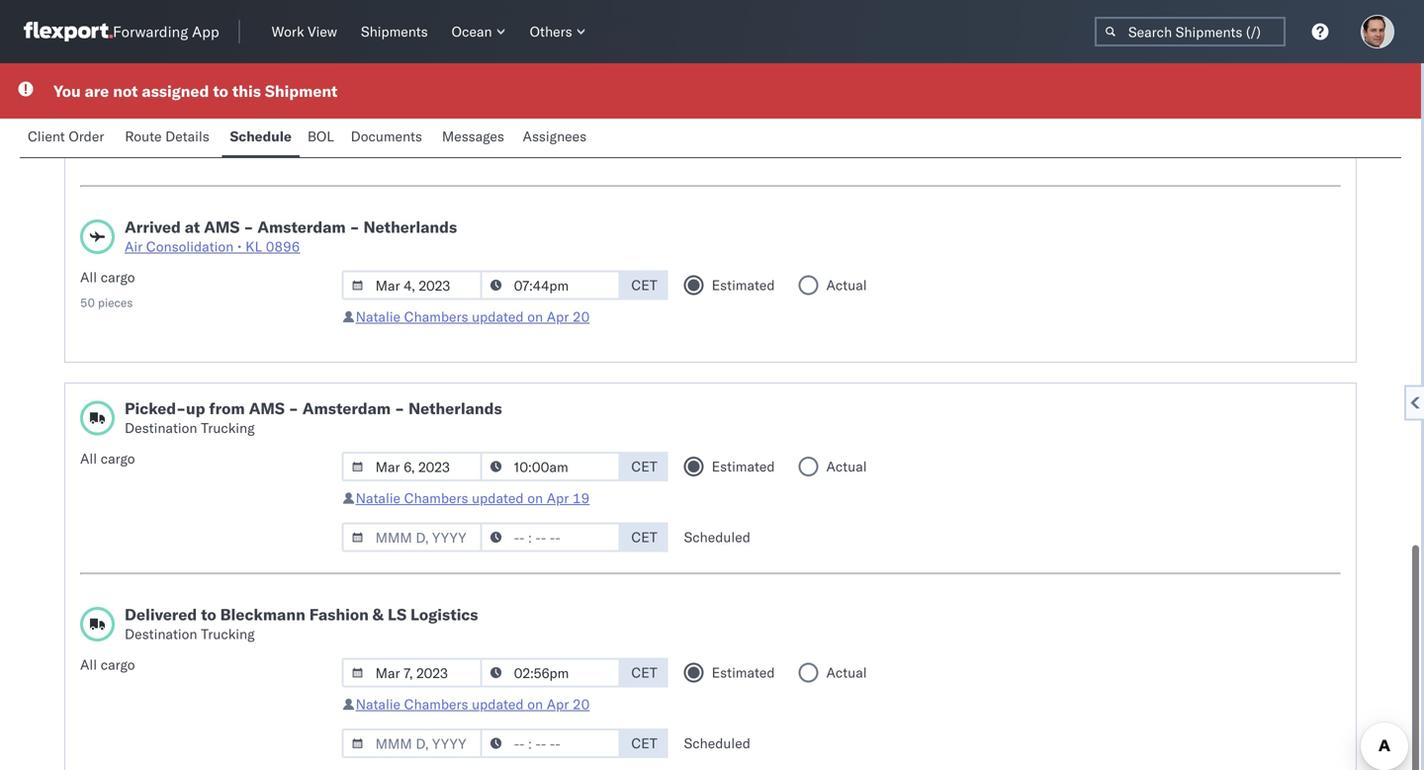 Task type: describe. For each thing, give the bounding box(es) containing it.
20 for 1st natalie chambers updated on apr 20 button from the bottom
[[573, 696, 590, 713]]

shipments
[[361, 23, 428, 40]]

xu
[[402, 140, 419, 157]]

1 -- : -- -- text field from the top
[[480, 271, 621, 300]]

bleckmann
[[220, 605, 306, 625]]

work view
[[272, 23, 337, 40]]

5 mmm d, yyyy text field from the top
[[342, 729, 482, 759]]

3 estimated from the top
[[712, 458, 775, 475]]

bol
[[308, 128, 334, 145]]

trucking inside delivered to bleckmann fashion & ls logistics destination trucking
[[201, 626, 255, 643]]

yidong
[[356, 140, 399, 157]]

forwarding app
[[113, 22, 219, 41]]

forwarding
[[113, 22, 188, 41]]

ls
[[388, 605, 407, 625]]

consolidation
[[146, 238, 234, 255]]

app
[[192, 22, 219, 41]]

ocean button
[[444, 19, 514, 45]]

ams inside arrived at ams - amsterdam - netherlands air consolidation • kl 0896
[[204, 217, 240, 237]]

-- : -- -- text field for 19
[[480, 452, 621, 482]]

to inside delivered to bleckmann fashion & ls logistics destination trucking
[[201, 605, 216, 625]]

chambers for -
[[404, 490, 468, 507]]

2 cet from the top
[[632, 458, 658, 475]]

- up kl
[[244, 217, 254, 237]]

others button
[[522, 19, 594, 45]]

1 cet from the top
[[632, 277, 658, 294]]

cargo for picked-
[[101, 450, 135, 467]]

-- : -- -- text field for 20
[[480, 658, 621, 688]]

you
[[53, 81, 81, 101]]

delivered
[[125, 605, 197, 625]]

2 actual from the top
[[827, 277, 867, 294]]

client order button
[[20, 119, 117, 157]]

you are not assigned to this shipment
[[53, 81, 338, 101]]

assignees
[[523, 128, 587, 145]]

1 natalie from the top
[[356, 308, 401, 326]]

chambers for logistics
[[404, 696, 468, 713]]

2 estimated from the top
[[712, 277, 775, 294]]

cargo for delivered
[[101, 656, 135, 674]]

destination inside delivered to bleckmann fashion & ls logistics destination trucking
[[125, 626, 197, 643]]

client order
[[28, 128, 104, 145]]

3 mmm d, yyyy text field from the top
[[342, 523, 482, 553]]

•
[[237, 238, 242, 255]]

1 natalie chambers updated on apr 20 button from the top
[[356, 308, 590, 326]]

documents
[[351, 128, 422, 145]]

all for delivered
[[80, 656, 97, 674]]

cargo inside all cargo 50 pieces
[[101, 269, 135, 286]]

mmm d, yyyy text field for 1st natalie chambers updated on apr 20 button from the bottom
[[342, 658, 482, 688]]

20 for 1st natalie chambers updated on apr 20 button from the top of the page
[[573, 308, 590, 326]]

flexport. image
[[24, 22, 113, 42]]

scheduled for delivered to bleckmann fashion & ls logistics
[[684, 735, 751, 752]]

arrived at ams - amsterdam - netherlands air consolidation • kl 0896
[[125, 217, 457, 255]]

view
[[308, 23, 337, 40]]

amsterdam inside arrived at ams - amsterdam - netherlands air consolidation • kl 0896
[[257, 217, 346, 237]]

logistics
[[411, 605, 478, 625]]

assigned
[[142, 81, 209, 101]]

arrived
[[125, 217, 181, 237]]

documents button
[[343, 119, 434, 157]]

2 -- : -- -- text field from the top
[[480, 523, 621, 553]]

- up mmm d, yyyy text field
[[395, 399, 405, 419]]

order
[[69, 128, 104, 145]]

trucking inside picked-up from ams - amsterdam - netherlands destination trucking
[[201, 419, 255, 437]]

prs
[[446, 140, 472, 157]]

from
[[209, 399, 245, 419]]

0 vertical spatial to
[[213, 81, 228, 101]]

ams inside picked-up from ams - amsterdam - netherlands destination trucking
[[249, 399, 285, 419]]

kl
[[245, 238, 262, 255]]

Search Shipments (/) text field
[[1095, 17, 1286, 47]]

cst
[[632, 108, 657, 125]]

1 estimated from the top
[[712, 108, 775, 125]]

forwarding app link
[[24, 22, 219, 42]]

ops
[[497, 140, 524, 157]]

3 cet from the top
[[632, 529, 658, 546]]

50
[[80, 295, 95, 310]]

yidong xu gc prs air ops updated on apr 21
[[356, 140, 646, 157]]

4 cet from the top
[[632, 664, 658, 682]]

1 actual from the top
[[827, 108, 867, 125]]

natalie for amsterdam
[[356, 490, 401, 507]]

not
[[113, 81, 138, 101]]

messages button
[[434, 119, 515, 157]]

2 natalie chambers updated on apr 20 button from the top
[[356, 696, 590, 713]]

amsterdam inside picked-up from ams - amsterdam - netherlands destination trucking
[[302, 399, 391, 419]]

0896
[[266, 238, 300, 255]]

4 estimated from the top
[[712, 664, 775, 682]]



Task type: vqa. For each thing, say whether or not it's contained in the screenshot.
the top To:
no



Task type: locate. For each thing, give the bounding box(es) containing it.
ams up •
[[204, 217, 240, 237]]

-- : -- -- text field
[[480, 271, 621, 300], [480, 523, 621, 553]]

3 chambers from the top
[[404, 696, 468, 713]]

1 vertical spatial natalie chambers updated on apr 20
[[356, 696, 590, 713]]

fashion
[[309, 605, 369, 625]]

0 vertical spatial natalie chambers updated on apr 20
[[356, 308, 590, 326]]

1 vertical spatial natalie chambers updated on apr 20 button
[[356, 696, 590, 713]]

1 vertical spatial ams
[[249, 399, 285, 419]]

1 20 from the top
[[573, 308, 590, 326]]

all for picked-
[[80, 450, 97, 467]]

scheduled
[[684, 529, 751, 546], [684, 735, 751, 752]]

1 vertical spatial -- : -- -- text field
[[480, 523, 621, 553]]

1 chambers from the top
[[404, 308, 468, 326]]

destination down picked-
[[125, 419, 197, 437]]

1 horizontal spatial air
[[475, 140, 493, 157]]

4 mmm d, yyyy text field from the top
[[342, 658, 482, 688]]

1 cargo from the top
[[101, 269, 135, 286]]

chambers
[[404, 308, 468, 326], [404, 490, 468, 507], [404, 696, 468, 713]]

up
[[186, 399, 205, 419]]

all inside all cargo 50 pieces
[[80, 269, 97, 286]]

ams
[[204, 217, 240, 237], [249, 399, 285, 419]]

actual
[[827, 108, 867, 125], [827, 277, 867, 294], [827, 458, 867, 475], [827, 664, 867, 682]]

cet
[[632, 277, 658, 294], [632, 458, 658, 475], [632, 529, 658, 546], [632, 664, 658, 682], [632, 735, 658, 752]]

&
[[373, 605, 384, 625]]

0 vertical spatial trucking
[[201, 419, 255, 437]]

19
[[573, 490, 590, 507]]

2 natalie chambers updated on apr 20 from the top
[[356, 696, 590, 713]]

0 vertical spatial ams
[[204, 217, 240, 237]]

bol button
[[300, 119, 343, 157]]

1 natalie chambers updated on apr 20 from the top
[[356, 308, 590, 326]]

cargo down "delivered"
[[101, 656, 135, 674]]

picked-up from ams - amsterdam - netherlands destination trucking
[[125, 399, 502, 437]]

3 -- : -- -- text field from the top
[[480, 658, 621, 688]]

0 vertical spatial netherlands
[[364, 217, 457, 237]]

client
[[28, 128, 65, 145]]

mmm d, yyyy text field for 1st natalie chambers updated on apr 20 button from the top of the page
[[342, 271, 482, 300]]

2 scheduled from the top
[[684, 735, 751, 752]]

to left this
[[213, 81, 228, 101]]

netherlands inside picked-up from ams - amsterdam - netherlands destination trucking
[[409, 399, 502, 419]]

cargo
[[101, 269, 135, 286], [101, 450, 135, 467], [101, 656, 135, 674]]

natalie
[[356, 308, 401, 326], [356, 490, 401, 507], [356, 696, 401, 713]]

natalie chambers updated on apr 20 button
[[356, 308, 590, 326], [356, 696, 590, 713]]

1 vertical spatial trucking
[[201, 626, 255, 643]]

to
[[213, 81, 228, 101], [201, 605, 216, 625]]

1 -- : -- -- text field from the top
[[480, 102, 621, 132]]

4 -- : -- -- text field from the top
[[480, 729, 621, 759]]

0 vertical spatial air
[[475, 140, 493, 157]]

1 vertical spatial netherlands
[[409, 399, 502, 419]]

0 vertical spatial natalie chambers updated on apr 20 button
[[356, 308, 590, 326]]

1 all from the top
[[80, 269, 97, 286]]

shipments link
[[353, 19, 436, 45]]

2 natalie from the top
[[356, 490, 401, 507]]

scheduled for picked-up from ams - amsterdam - netherlands
[[684, 529, 751, 546]]

MMM D, YYYY text field
[[342, 102, 482, 132], [342, 271, 482, 300], [342, 523, 482, 553], [342, 658, 482, 688], [342, 729, 482, 759]]

2 destination from the top
[[125, 626, 197, 643]]

1 mmm d, yyyy text field from the top
[[342, 102, 482, 132]]

20
[[573, 308, 590, 326], [573, 696, 590, 713]]

apr
[[603, 140, 625, 157], [547, 308, 569, 326], [547, 490, 569, 507], [547, 696, 569, 713]]

route details
[[125, 128, 209, 145]]

picked-
[[125, 399, 186, 419]]

3 actual from the top
[[827, 458, 867, 475]]

destination down "delivered"
[[125, 626, 197, 643]]

pieces
[[98, 295, 133, 310]]

-- : -- -- text field
[[480, 102, 621, 132], [480, 452, 621, 482], [480, 658, 621, 688], [480, 729, 621, 759]]

netherlands down xu
[[364, 217, 457, 237]]

trucking down "bleckmann"
[[201, 626, 255, 643]]

air right prs
[[475, 140, 493, 157]]

1 vertical spatial destination
[[125, 626, 197, 643]]

at
[[185, 217, 200, 237]]

natalie chambers updated on apr 20
[[356, 308, 590, 326], [356, 696, 590, 713]]

2 all from the top
[[80, 450, 97, 467]]

1 trucking from the top
[[201, 419, 255, 437]]

0 vertical spatial natalie
[[356, 308, 401, 326]]

destination inside picked-up from ams - amsterdam - netherlands destination trucking
[[125, 419, 197, 437]]

MMM D, YYYY text field
[[342, 452, 482, 482]]

0 vertical spatial 20
[[573, 308, 590, 326]]

natalie for ls
[[356, 696, 401, 713]]

all
[[80, 269, 97, 286], [80, 450, 97, 467], [80, 656, 97, 674]]

0 vertical spatial scheduled
[[684, 529, 751, 546]]

amsterdam
[[257, 217, 346, 237], [302, 399, 391, 419]]

estimated
[[712, 108, 775, 125], [712, 277, 775, 294], [712, 458, 775, 475], [712, 664, 775, 682]]

3 cargo from the top
[[101, 656, 135, 674]]

1 vertical spatial cargo
[[101, 450, 135, 467]]

natalie chambers updated on apr 19
[[356, 490, 590, 507]]

work
[[272, 23, 304, 40]]

0 vertical spatial cargo
[[101, 269, 135, 286]]

netherlands
[[364, 217, 457, 237], [409, 399, 502, 419]]

on
[[583, 140, 599, 157], [528, 308, 543, 326], [528, 490, 543, 507], [528, 696, 543, 713]]

cargo up pieces
[[101, 269, 135, 286]]

1 destination from the top
[[125, 419, 197, 437]]

trucking
[[201, 419, 255, 437], [201, 626, 255, 643]]

21
[[628, 140, 646, 157]]

3 natalie from the top
[[356, 696, 401, 713]]

netherlands inside arrived at ams - amsterdam - netherlands air consolidation • kl 0896
[[364, 217, 457, 237]]

schedule
[[230, 128, 292, 145]]

all cargo down "delivered"
[[80, 656, 135, 674]]

3 all from the top
[[80, 656, 97, 674]]

2 vertical spatial cargo
[[101, 656, 135, 674]]

ams right from
[[249, 399, 285, 419]]

all cargo
[[80, 450, 135, 467], [80, 656, 135, 674]]

1 vertical spatial air
[[125, 238, 143, 255]]

0 vertical spatial all cargo
[[80, 450, 135, 467]]

work view link
[[264, 19, 345, 45]]

1 vertical spatial all
[[80, 450, 97, 467]]

schedule button
[[222, 119, 300, 157]]

2 vertical spatial natalie
[[356, 696, 401, 713]]

-
[[244, 217, 254, 237], [350, 217, 360, 237], [289, 399, 299, 419], [395, 399, 405, 419]]

5 cet from the top
[[632, 735, 658, 752]]

all cargo down picked-
[[80, 450, 135, 467]]

-- : -- -- text field for ops
[[480, 102, 621, 132]]

0 vertical spatial all
[[80, 269, 97, 286]]

all cargo for delivered
[[80, 656, 135, 674]]

to right "delivered"
[[201, 605, 216, 625]]

destination
[[125, 419, 197, 437], [125, 626, 197, 643]]

2 vertical spatial all
[[80, 656, 97, 674]]

0 vertical spatial destination
[[125, 419, 197, 437]]

trucking down from
[[201, 419, 255, 437]]

2 trucking from the top
[[201, 626, 255, 643]]

ocean
[[452, 23, 492, 40]]

1 vertical spatial amsterdam
[[302, 399, 391, 419]]

details
[[165, 128, 209, 145]]

1 vertical spatial 20
[[573, 696, 590, 713]]

all cargo for picked-
[[80, 450, 135, 467]]

1 horizontal spatial ams
[[249, 399, 285, 419]]

1 vertical spatial to
[[201, 605, 216, 625]]

cargo down picked-
[[101, 450, 135, 467]]

1 vertical spatial scheduled
[[684, 735, 751, 752]]

assignees button
[[515, 119, 598, 157]]

1 vertical spatial all cargo
[[80, 656, 135, 674]]

air down arrived
[[125, 238, 143, 255]]

updated
[[528, 140, 580, 157], [472, 308, 524, 326], [472, 490, 524, 507], [472, 696, 524, 713]]

are
[[85, 81, 109, 101]]

natalie chambers updated on apr 19 button
[[356, 490, 590, 507]]

2 -- : -- -- text field from the top
[[480, 452, 621, 482]]

0 vertical spatial amsterdam
[[257, 217, 346, 237]]

- down yidong
[[350, 217, 360, 237]]

2 20 from the top
[[573, 696, 590, 713]]

air inside arrived at ams - amsterdam - netherlands air consolidation • kl 0896
[[125, 238, 143, 255]]

0 horizontal spatial air
[[125, 238, 143, 255]]

1 vertical spatial natalie
[[356, 490, 401, 507]]

1 all cargo from the top
[[80, 450, 135, 467]]

0 horizontal spatial ams
[[204, 217, 240, 237]]

1 vertical spatial chambers
[[404, 490, 468, 507]]

amsterdam up 0896
[[257, 217, 346, 237]]

0 vertical spatial chambers
[[404, 308, 468, 326]]

netherlands up mmm d, yyyy text field
[[409, 399, 502, 419]]

route
[[125, 128, 162, 145]]

yidong xu gc prs air ops updated on apr 21 button
[[356, 140, 646, 157]]

4 actual from the top
[[827, 664, 867, 682]]

air consolidation • kl 0896 link
[[125, 237, 457, 257]]

2 vertical spatial chambers
[[404, 696, 468, 713]]

this
[[232, 81, 261, 101]]

shipment
[[265, 81, 338, 101]]

mmm d, yyyy text field for yidong xu gc prs air ops updated on apr 21 button
[[342, 102, 482, 132]]

messages
[[442, 128, 504, 145]]

1 scheduled from the top
[[684, 529, 751, 546]]

2 all cargo from the top
[[80, 656, 135, 674]]

0 vertical spatial -- : -- -- text field
[[480, 271, 621, 300]]

all cargo 50 pieces
[[80, 269, 135, 310]]

air
[[475, 140, 493, 157], [125, 238, 143, 255]]

route details button
[[117, 119, 222, 157]]

2 mmm d, yyyy text field from the top
[[342, 271, 482, 300]]

2 cargo from the top
[[101, 450, 135, 467]]

2 chambers from the top
[[404, 490, 468, 507]]

others
[[530, 23, 572, 40]]

- right from
[[289, 399, 299, 419]]

gc
[[423, 140, 442, 157]]

amsterdam up mmm d, yyyy text field
[[302, 399, 391, 419]]

delivered to bleckmann fashion & ls logistics destination trucking
[[125, 605, 478, 643]]



